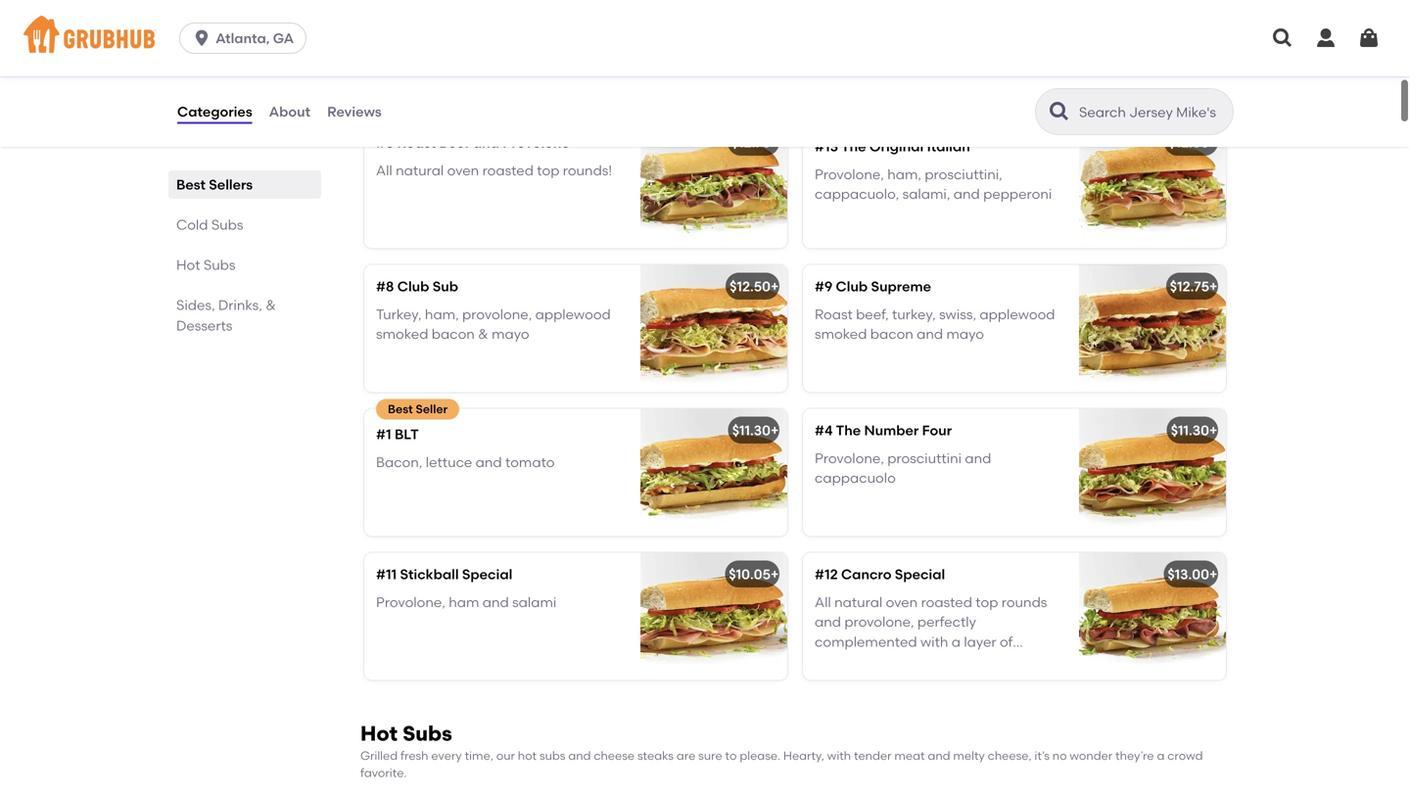 Task type: vqa. For each thing, say whether or not it's contained in the screenshot.


Task type: locate. For each thing, give the bounding box(es) containing it.
club right #8
[[398, 275, 429, 292]]

#13
[[815, 135, 839, 152]]

1 horizontal spatial club
[[836, 275, 868, 292]]

1 $11.30 + from the left
[[732, 419, 779, 436]]

1 vertical spatial $12.75
[[1171, 275, 1210, 292]]

supreme
[[871, 275, 932, 292]]

0 vertical spatial provolone,
[[815, 163, 885, 180]]

1 horizontal spatial $12.50 +
[[1169, 131, 1218, 148]]

#4 the number four image
[[1080, 406, 1227, 534]]

1 vertical spatial ham,
[[425, 303, 459, 320]]

0 horizontal spatial oven
[[447, 159, 479, 176]]

and down prosciuttini,
[[954, 183, 980, 200]]

$12.50 +
[[1169, 131, 1218, 148], [730, 275, 779, 292]]

1 horizontal spatial smoked
[[815, 323, 867, 340]]

0 horizontal spatial applewood
[[536, 303, 611, 320]]

provolone, up cappacuolo
[[815, 447, 885, 464]]

0 horizontal spatial club
[[398, 275, 429, 292]]

with down 'perfectly'
[[921, 631, 949, 648]]

melty
[[954, 746, 985, 760]]

the
[[842, 135, 867, 152], [836, 419, 861, 436]]

1 vertical spatial pepperoni
[[815, 651, 884, 667]]

0 horizontal spatial $12.75
[[732, 131, 771, 148]]

beef
[[439, 131, 470, 148]]

1 vertical spatial roast
[[815, 303, 853, 320]]

1 vertical spatial top
[[976, 591, 999, 608]]

all
[[376, 159, 393, 176], [815, 591, 832, 608]]

natural down cancro
[[835, 591, 883, 608]]

hot inside hot subs grilled fresh every time, our hot subs and cheese steaks are sure to please. hearty, with tender meat and melty cheese, it's no wonder they're a crowd favorite.
[[361, 719, 398, 744]]

2 horizontal spatial svg image
[[1358, 26, 1381, 50]]

mayo
[[492, 323, 530, 340], [947, 323, 985, 340]]

hot up 'grilled'
[[361, 719, 398, 744]]

salami,
[[903, 183, 951, 200]]

1 horizontal spatial pepperoni
[[984, 183, 1052, 200]]

0 horizontal spatial natural
[[396, 159, 444, 176]]

oven for special
[[886, 591, 918, 608]]

subs inside hot subs grilled fresh every time, our hot subs and cheese steaks are sure to please. hearty, with tender meat and melty cheese, it's no wonder they're a crowd favorite.
[[403, 719, 452, 744]]

main navigation navigation
[[0, 0, 1411, 76]]

1 vertical spatial &
[[478, 323, 489, 340]]

atlanta,
[[216, 30, 270, 47]]

top for rounds!
[[537, 159, 560, 176]]

1 horizontal spatial special
[[895, 563, 946, 580]]

1 vertical spatial provolone,
[[845, 611, 915, 628]]

natural down the beef
[[396, 159, 444, 176]]

and inside provolone, prosciuttini and cappacuolo
[[965, 447, 992, 464]]

1 applewood from the left
[[536, 303, 611, 320]]

complemented
[[815, 631, 918, 648]]

1 horizontal spatial all
[[815, 591, 832, 608]]

1 svg image from the left
[[1272, 26, 1295, 50]]

1 vertical spatial oven
[[886, 591, 918, 608]]

cheese
[[594, 746, 635, 760]]

and inside roast beef, turkey, swiss, applewood smoked bacon and mayo
[[917, 323, 944, 340]]

provolone, for #13
[[815, 163, 885, 180]]

0 vertical spatial a
[[952, 631, 961, 648]]

1 horizontal spatial $12.75 +
[[1171, 275, 1218, 292]]

and right ham
[[483, 591, 509, 608]]

$12.50 + down search jersey mike's search box
[[1169, 131, 1218, 148]]

0 horizontal spatial a
[[952, 631, 961, 648]]

0 vertical spatial $12.50 +
[[1169, 131, 1218, 148]]

about button
[[268, 76, 312, 147]]

with left tender
[[828, 746, 851, 760]]

smoked inside the turkey, ham, provolone, applewood smoked bacon & mayo
[[376, 323, 429, 340]]

+ for all natural oven roasted top rounds!
[[771, 131, 779, 148]]

1 horizontal spatial $12.75
[[1171, 275, 1210, 292]]

salami
[[512, 591, 557, 608]]

+ for all natural oven roasted top rounds and provolone, perfectly complemented with a layer of pepperoni
[[1210, 563, 1218, 580]]

provolone, down stickball
[[376, 591, 446, 608]]

0 horizontal spatial $12.75 +
[[732, 131, 779, 148]]

0 horizontal spatial bacon
[[432, 323, 475, 340]]

special right cancro
[[895, 563, 946, 580]]

1 horizontal spatial provolone,
[[845, 611, 915, 628]]

0 horizontal spatial provolone,
[[462, 303, 532, 320]]

1 horizontal spatial with
[[921, 631, 949, 648]]

best left sellers
[[176, 176, 206, 193]]

bacon,
[[376, 451, 423, 468]]

provolone,
[[462, 303, 532, 320], [845, 611, 915, 628]]

1 horizontal spatial $11.30
[[1171, 419, 1210, 436]]

2 mayo from the left
[[947, 323, 985, 340]]

and right prosciuttini
[[965, 447, 992, 464]]

roast inside roast beef, turkey, swiss, applewood smoked bacon and mayo
[[815, 303, 853, 320]]

smoked down beef,
[[815, 323, 867, 340]]

0 horizontal spatial $12.50
[[730, 275, 771, 292]]

are
[[677, 746, 696, 760]]

hot subs
[[176, 257, 236, 273]]

provolone, for #4
[[815, 447, 885, 464]]

top
[[537, 159, 560, 176], [976, 591, 999, 608]]

0 horizontal spatial best
[[176, 176, 206, 193]]

roasted for beef
[[483, 159, 534, 176]]

ga
[[273, 30, 294, 47]]

1 horizontal spatial oven
[[886, 591, 918, 608]]

0 horizontal spatial &
[[266, 297, 276, 313]]

0 horizontal spatial $12.50 +
[[730, 275, 779, 292]]

roast
[[397, 131, 436, 148], [815, 303, 853, 320]]

$13.00
[[1168, 563, 1210, 580]]

1 horizontal spatial $11.30 +
[[1171, 419, 1218, 436]]

1 vertical spatial with
[[828, 746, 851, 760]]

roast right "#6" at the top of the page
[[397, 131, 436, 148]]

ham, inside provolone, ham, prosciuttini, cappacuolo, salami, and pepperoni
[[888, 163, 922, 180]]

#9 club supreme image
[[1080, 262, 1227, 390]]

and right meat
[[928, 746, 951, 760]]

1 horizontal spatial a
[[1157, 746, 1165, 760]]

0 horizontal spatial special
[[462, 563, 513, 580]]

0 horizontal spatial $11.30 +
[[732, 419, 779, 436]]

seller
[[416, 399, 448, 414]]

a left the crowd
[[1157, 746, 1165, 760]]

1 mayo from the left
[[492, 323, 530, 340]]

$12.50 for turkey, ham, provolone, applewood smoked bacon & mayo
[[730, 275, 771, 292]]

subs up fresh
[[403, 719, 452, 744]]

#7 turkey and provolone image
[[641, 0, 788, 102]]

all down "#6" at the top of the page
[[376, 159, 393, 176]]

2 smoked from the left
[[815, 323, 867, 340]]

all down #12
[[815, 591, 832, 608]]

fresh
[[401, 746, 429, 760]]

1 horizontal spatial roast
[[815, 303, 853, 320]]

the right #4
[[836, 419, 861, 436]]

0 vertical spatial roasted
[[483, 159, 534, 176]]

desserts
[[176, 317, 233, 334]]

pepperoni inside provolone, ham, prosciuttini, cappacuolo, salami, and pepperoni
[[984, 183, 1052, 200]]

sure
[[699, 746, 723, 760]]

+ for provolone, ham, prosciuttini, cappacuolo, salami, and pepperoni
[[1210, 131, 1218, 148]]

meat
[[895, 746, 925, 760]]

0 horizontal spatial hot
[[176, 257, 200, 273]]

provolone, inside provolone, ham, prosciuttini, cappacuolo, salami, and pepperoni
[[815, 163, 885, 180]]

hot for hot subs grilled fresh every time, our hot subs and cheese steaks are sure to please. hearty, with tender meat and melty cheese, it's no wonder they're a crowd favorite.
[[361, 719, 398, 744]]

applewood inside roast beef, turkey, swiss, applewood smoked bacon and mayo
[[980, 303, 1056, 320]]

1 vertical spatial $12.50 +
[[730, 275, 779, 292]]

0 horizontal spatial $11.30
[[732, 419, 771, 436]]

best up #1 blt
[[388, 399, 413, 414]]

1 special from the left
[[462, 563, 513, 580]]

1 horizontal spatial mayo
[[947, 323, 985, 340]]

0 vertical spatial $12.75
[[732, 131, 771, 148]]

all for all natural oven roasted top rounds!
[[376, 159, 393, 176]]

bacon
[[432, 323, 475, 340], [871, 323, 914, 340]]

1 vertical spatial roasted
[[921, 591, 973, 608]]

2 club from the left
[[836, 275, 868, 292]]

categories
[[177, 103, 252, 120]]

oven down the beef
[[447, 159, 479, 176]]

club right #9
[[836, 275, 868, 292]]

#6  roast beef and provolone
[[376, 131, 570, 148]]

$12.75 +
[[732, 131, 779, 148], [1171, 275, 1218, 292]]

+ for roast beef, turkey, swiss, applewood smoked bacon and mayo
[[1210, 275, 1218, 292]]

1 vertical spatial best
[[388, 399, 413, 414]]

with
[[921, 631, 949, 648], [828, 746, 851, 760]]

0 vertical spatial all
[[376, 159, 393, 176]]

subs down cold subs
[[204, 257, 236, 273]]

1 vertical spatial $12.75 +
[[1171, 275, 1218, 292]]

smoked down "turkey,"
[[376, 323, 429, 340]]

oven down #12 cancro special
[[886, 591, 918, 608]]

top down provolone
[[537, 159, 560, 176]]

0 vertical spatial with
[[921, 631, 949, 648]]

0 horizontal spatial pepperoni
[[815, 651, 884, 667]]

the right #13
[[842, 135, 867, 152]]

bacon inside roast beef, turkey, swiss, applewood smoked bacon and mayo
[[871, 323, 914, 340]]

pepperoni down the complemented
[[815, 651, 884, 667]]

#12 cancro special image
[[1080, 550, 1227, 678]]

best for best sellers
[[176, 176, 206, 193]]

1 vertical spatial $12.50
[[730, 275, 771, 292]]

ham, down "sub"
[[425, 303, 459, 320]]

0 vertical spatial pepperoni
[[984, 183, 1052, 200]]

roasted
[[483, 159, 534, 176], [921, 591, 973, 608]]

turkey,
[[893, 303, 936, 320]]

1 horizontal spatial hot
[[361, 719, 398, 744]]

ham, for smoked
[[425, 303, 459, 320]]

the for #13
[[842, 135, 867, 152]]

1 horizontal spatial &
[[478, 323, 489, 340]]

1 smoked from the left
[[376, 323, 429, 340]]

cold
[[176, 217, 208, 233]]

$12.50 down search jersey mike's search box
[[1169, 131, 1210, 148]]

0 vertical spatial oven
[[447, 159, 479, 176]]

natural
[[396, 159, 444, 176], [835, 591, 883, 608]]

hot for hot subs
[[176, 257, 200, 273]]

hot down cold
[[176, 257, 200, 273]]

roast beef, turkey, swiss, applewood smoked bacon and mayo
[[815, 303, 1056, 340]]

special for and
[[462, 563, 513, 580]]

and up the complemented
[[815, 611, 842, 628]]

hot
[[518, 746, 537, 760]]

and up all natural oven roasted top rounds!
[[473, 131, 500, 148]]

0 horizontal spatial smoked
[[376, 323, 429, 340]]

search icon image
[[1048, 100, 1072, 123]]

#8 club sub image
[[641, 262, 788, 390]]

1 horizontal spatial best
[[388, 399, 413, 414]]

0 vertical spatial $12.75 +
[[732, 131, 779, 148]]

0 horizontal spatial ham,
[[425, 303, 459, 320]]

1 horizontal spatial roasted
[[921, 591, 973, 608]]

1 horizontal spatial applewood
[[980, 303, 1056, 320]]

#10 tuna fish image
[[1080, 0, 1227, 102]]

1 vertical spatial all
[[815, 591, 832, 608]]

2 vertical spatial subs
[[403, 719, 452, 744]]

all natural oven roasted top rounds!
[[376, 159, 612, 176]]

and down turkey,
[[917, 323, 944, 340]]

0 vertical spatial best
[[176, 176, 206, 193]]

hot subs grilled fresh every time, our hot subs and cheese steaks are sure to please. hearty, with tender meat and melty cheese, it's no wonder they're a crowd favorite.
[[361, 719, 1204, 777]]

1 horizontal spatial svg image
[[1315, 26, 1338, 50]]

best
[[176, 176, 206, 193], [388, 399, 413, 414]]

#9 club supreme
[[815, 275, 932, 292]]

1 horizontal spatial $12.50
[[1169, 131, 1210, 148]]

oven
[[447, 159, 479, 176], [886, 591, 918, 608]]

ham, inside the turkey, ham, provolone, applewood smoked bacon & mayo
[[425, 303, 459, 320]]

provolone,
[[815, 163, 885, 180], [815, 447, 885, 464], [376, 591, 446, 608]]

#11
[[376, 563, 397, 580]]

ham, down original
[[888, 163, 922, 180]]

2 bacon from the left
[[871, 323, 914, 340]]

bacon down "sub"
[[432, 323, 475, 340]]

0 horizontal spatial top
[[537, 159, 560, 176]]

0 vertical spatial ham,
[[888, 163, 922, 180]]

top left rounds
[[976, 591, 999, 608]]

1 vertical spatial a
[[1157, 746, 1165, 760]]

a down 'perfectly'
[[952, 631, 961, 648]]

1 club from the left
[[398, 275, 429, 292]]

provolone, up cappacuolo, at the top of the page
[[815, 163, 885, 180]]

0 horizontal spatial roast
[[397, 131, 436, 148]]

#8
[[376, 275, 394, 292]]

$12.75
[[732, 131, 771, 148], [1171, 275, 1210, 292]]

1 vertical spatial hot
[[361, 719, 398, 744]]

hot
[[176, 257, 200, 273], [361, 719, 398, 744]]

subs
[[211, 217, 243, 233], [204, 257, 236, 273], [403, 719, 452, 744]]

0 vertical spatial the
[[842, 135, 867, 152]]

subs right cold
[[211, 217, 243, 233]]

& inside the turkey, ham, provolone, applewood smoked bacon & mayo
[[478, 323, 489, 340]]

a inside hot subs grilled fresh every time, our hot subs and cheese steaks are sure to please. hearty, with tender meat and melty cheese, it's no wonder they're a crowd favorite.
[[1157, 746, 1165, 760]]

$12.50 left #9
[[730, 275, 771, 292]]

2 $11.30 + from the left
[[1171, 419, 1218, 436]]

#13 the original italian
[[815, 135, 971, 152]]

1 horizontal spatial top
[[976, 591, 999, 608]]

smoked
[[376, 323, 429, 340], [815, 323, 867, 340]]

0 horizontal spatial mayo
[[492, 323, 530, 340]]

0 horizontal spatial all
[[376, 159, 393, 176]]

0 horizontal spatial roasted
[[483, 159, 534, 176]]

0 vertical spatial $12.50
[[1169, 131, 1210, 148]]

roasted up 'perfectly'
[[921, 591, 973, 608]]

0 vertical spatial provolone,
[[462, 303, 532, 320]]

roasted inside all natural oven roasted top rounds and provolone, perfectly complemented with a layer of pepperoni
[[921, 591, 973, 608]]

all inside all natural oven roasted top rounds and provolone, perfectly complemented with a layer of pepperoni
[[815, 591, 832, 608]]

1 vertical spatial provolone,
[[815, 447, 885, 464]]

& inside sides, drinks, & desserts
[[266, 297, 276, 313]]

oven for beef
[[447, 159, 479, 176]]

0 vertical spatial &
[[266, 297, 276, 313]]

$12.50 + for turkey, ham, provolone, applewood smoked bacon & mayo
[[730, 275, 779, 292]]

oven inside all natural oven roasted top rounds and provolone, perfectly complemented with a layer of pepperoni
[[886, 591, 918, 608]]

$12.50 + left #9
[[730, 275, 779, 292]]

+ for provolone, prosciuttini and cappacuolo
[[1210, 419, 1218, 436]]

0 vertical spatial natural
[[396, 159, 444, 176]]

roasted down provolone
[[483, 159, 534, 176]]

special up provolone, ham and salami
[[462, 563, 513, 580]]

&
[[266, 297, 276, 313], [478, 323, 489, 340]]

1 bacon from the left
[[432, 323, 475, 340]]

0 vertical spatial top
[[537, 159, 560, 176]]

svg image
[[1272, 26, 1295, 50], [1315, 26, 1338, 50], [1358, 26, 1381, 50]]

bacon down beef,
[[871, 323, 914, 340]]

$11.30 +
[[732, 419, 779, 436], [1171, 419, 1218, 436]]

mayo inside the turkey, ham, provolone, applewood smoked bacon & mayo
[[492, 323, 530, 340]]

roast down #9
[[815, 303, 853, 320]]

provolone, ham, prosciuttini, cappacuolo, salami, and pepperoni
[[815, 163, 1052, 200]]

0 vertical spatial subs
[[211, 217, 243, 233]]

beef,
[[856, 303, 889, 320]]

a inside all natural oven roasted top rounds and provolone, perfectly complemented with a layer of pepperoni
[[952, 631, 961, 648]]

pepperoni down prosciuttini,
[[984, 183, 1052, 200]]

0 horizontal spatial with
[[828, 746, 851, 760]]

best sellers
[[176, 176, 253, 193]]

2 vertical spatial provolone,
[[376, 591, 446, 608]]

every
[[431, 746, 462, 760]]

#11 stickball special image
[[641, 550, 788, 678]]

natural inside all natural oven roasted top rounds and provolone, perfectly complemented with a layer of pepperoni
[[835, 591, 883, 608]]

$10.05
[[729, 563, 771, 580]]

special
[[462, 563, 513, 580], [895, 563, 946, 580]]

#1
[[376, 423, 391, 440]]

1 vertical spatial subs
[[204, 257, 236, 273]]

0 vertical spatial hot
[[176, 257, 200, 273]]

$12.50 + for provolone, ham, prosciuttini, cappacuolo, salami, and pepperoni
[[1169, 131, 1218, 148]]

2 special from the left
[[895, 563, 946, 580]]

1 horizontal spatial natural
[[835, 591, 883, 608]]

1 horizontal spatial ham,
[[888, 163, 922, 180]]

top inside all natural oven roasted top rounds and provolone, perfectly complemented with a layer of pepperoni
[[976, 591, 999, 608]]

tomato
[[506, 451, 555, 468]]

atlanta, ga button
[[179, 23, 315, 54]]

0 horizontal spatial svg image
[[1272, 26, 1295, 50]]

provolone, inside provolone, prosciuttini and cappacuolo
[[815, 447, 885, 464]]

1 vertical spatial the
[[836, 419, 861, 436]]

four
[[922, 419, 952, 436]]

1 vertical spatial natural
[[835, 591, 883, 608]]

1 horizontal spatial bacon
[[871, 323, 914, 340]]

2 applewood from the left
[[980, 303, 1056, 320]]



Task type: describe. For each thing, give the bounding box(es) containing it.
and right lettuce
[[476, 451, 502, 468]]

sellers
[[209, 176, 253, 193]]

hearty,
[[784, 746, 825, 760]]

#12
[[815, 563, 838, 580]]

provolone, for #11
[[376, 591, 446, 608]]

provolone
[[503, 131, 570, 148]]

sides, drinks, & desserts
[[176, 297, 276, 334]]

they're
[[1116, 746, 1155, 760]]

subs for hot subs
[[204, 257, 236, 273]]

club for turkey,
[[398, 275, 429, 292]]

time,
[[465, 746, 494, 760]]

$12.75 for all natural oven roasted top rounds!
[[732, 131, 771, 148]]

grilled
[[361, 746, 398, 760]]

0 vertical spatial roast
[[397, 131, 436, 148]]

prosciuttini
[[888, 447, 962, 464]]

#6  roast beef and provolone image
[[641, 118, 788, 246]]

cheese,
[[988, 746, 1032, 760]]

subs
[[540, 746, 566, 760]]

wonder
[[1070, 746, 1113, 760]]

2 svg image from the left
[[1315, 26, 1338, 50]]

bacon, lettuce and tomato
[[376, 451, 555, 468]]

and inside all natural oven roasted top rounds and provolone, perfectly complemented with a layer of pepperoni
[[815, 611, 842, 628]]

sides,
[[176, 297, 215, 313]]

3 svg image from the left
[[1358, 26, 1381, 50]]

+ for provolone, ham and salami
[[771, 563, 779, 580]]

cappacuolo,
[[815, 183, 900, 200]]

$12.50 for provolone, ham, prosciuttini, cappacuolo, salami, and pepperoni
[[1169, 131, 1210, 148]]

roasted for special
[[921, 591, 973, 608]]

italian
[[927, 135, 971, 152]]

with inside hot subs grilled fresh every time, our hot subs and cheese steaks are sure to please. hearty, with tender meat and melty cheese, it's no wonder they're a crowd favorite.
[[828, 746, 851, 760]]

$12.75 for roast beef, turkey, swiss, applewood smoked bacon and mayo
[[1171, 275, 1210, 292]]

best seller
[[388, 399, 448, 414]]

categories button
[[176, 76, 253, 147]]

about
[[269, 103, 311, 120]]

1 $11.30 from the left
[[732, 419, 771, 436]]

all natural oven roasted top rounds and provolone, perfectly complemented with a layer of pepperoni
[[815, 591, 1048, 667]]

cold subs
[[176, 217, 243, 233]]

#1 blt
[[376, 423, 419, 440]]

with inside all natural oven roasted top rounds and provolone, perfectly complemented with a layer of pepperoni
[[921, 631, 949, 648]]

no
[[1053, 746, 1067, 760]]

applewood inside the turkey, ham, provolone, applewood smoked bacon & mayo
[[536, 303, 611, 320]]

#9
[[815, 275, 833, 292]]

cappacuolo
[[815, 467, 896, 484]]

provolone, inside the turkey, ham, provolone, applewood smoked bacon & mayo
[[462, 303, 532, 320]]

tender
[[854, 746, 892, 760]]

best for best seller
[[388, 399, 413, 414]]

#11 stickball special
[[376, 563, 513, 580]]

and right subs
[[569, 746, 591, 760]]

swiss,
[[940, 303, 977, 320]]

sub
[[433, 275, 458, 292]]

pepperoni inside all natural oven roasted top rounds and provolone, perfectly complemented with a layer of pepperoni
[[815, 651, 884, 667]]

svg image
[[192, 28, 212, 48]]

natural for roast
[[396, 159, 444, 176]]

$13.00 +
[[1168, 563, 1218, 580]]

of
[[1000, 631, 1013, 648]]

mayo inside roast beef, turkey, swiss, applewood smoked bacon and mayo
[[947, 323, 985, 340]]

#4 the number four
[[815, 419, 952, 436]]

all for all natural oven roasted top rounds and provolone, perfectly complemented with a layer of pepperoni
[[815, 591, 832, 608]]

top for rounds
[[976, 591, 999, 608]]

layer
[[964, 631, 997, 648]]

$12.75 + for roast beef, turkey, swiss, applewood smoked bacon and mayo
[[1171, 275, 1218, 292]]

#13 the original italian image
[[1080, 118, 1227, 246]]

blt
[[395, 423, 419, 440]]

ham
[[449, 591, 479, 608]]

stickball
[[400, 563, 459, 580]]

subs for cold subs
[[211, 217, 243, 233]]

$12.75 + for all natural oven roasted top rounds!
[[732, 131, 779, 148]]

club for roast
[[836, 275, 868, 292]]

the for #4
[[836, 419, 861, 436]]

and inside provolone, ham, prosciuttini, cappacuolo, salami, and pepperoni
[[954, 183, 980, 200]]

prosciuttini,
[[925, 163, 1003, 180]]

reviews
[[327, 103, 382, 120]]

lettuce
[[426, 451, 473, 468]]

provolone, prosciuttini and cappacuolo
[[815, 447, 992, 484]]

turkey, ham, provolone, applewood smoked bacon & mayo
[[376, 303, 611, 340]]

perfectly
[[918, 611, 977, 628]]

atlanta, ga
[[216, 30, 294, 47]]

drinks,
[[218, 297, 262, 313]]

#12 cancro special
[[815, 563, 946, 580]]

number
[[865, 419, 919, 436]]

#8 club sub
[[376, 275, 458, 292]]

steaks
[[638, 746, 674, 760]]

cancro
[[842, 563, 892, 580]]

$10.05 +
[[729, 563, 779, 580]]

#1 blt image
[[641, 406, 788, 534]]

+ for turkey, ham, provolone, applewood smoked bacon & mayo
[[771, 275, 779, 292]]

natural for cancro
[[835, 591, 883, 608]]

smoked inside roast beef, turkey, swiss, applewood smoked bacon and mayo
[[815, 323, 867, 340]]

ham, for salami,
[[888, 163, 922, 180]]

crowd
[[1168, 746, 1204, 760]]

subs for hot subs grilled fresh every time, our hot subs and cheese steaks are sure to please. hearty, with tender meat and melty cheese, it's no wonder they're a crowd favorite.
[[403, 719, 452, 744]]

please.
[[740, 746, 781, 760]]

turkey,
[[376, 303, 422, 320]]

2 $11.30 from the left
[[1171, 419, 1210, 436]]

original
[[870, 135, 924, 152]]

special for oven
[[895, 563, 946, 580]]

provolone, inside all natural oven roasted top rounds and provolone, perfectly complemented with a layer of pepperoni
[[845, 611, 915, 628]]

rounds
[[1002, 591, 1048, 608]]

our
[[496, 746, 515, 760]]

it's
[[1035, 746, 1050, 760]]

#4
[[815, 419, 833, 436]]

#6
[[376, 131, 394, 148]]

reviews button
[[326, 76, 383, 147]]

rounds!
[[563, 159, 612, 176]]

Search Jersey Mike's search field
[[1078, 103, 1228, 121]]

provolone, ham and salami
[[376, 591, 557, 608]]

to
[[725, 746, 737, 760]]

favorite.
[[361, 763, 407, 777]]

bacon inside the turkey, ham, provolone, applewood smoked bacon & mayo
[[432, 323, 475, 340]]



